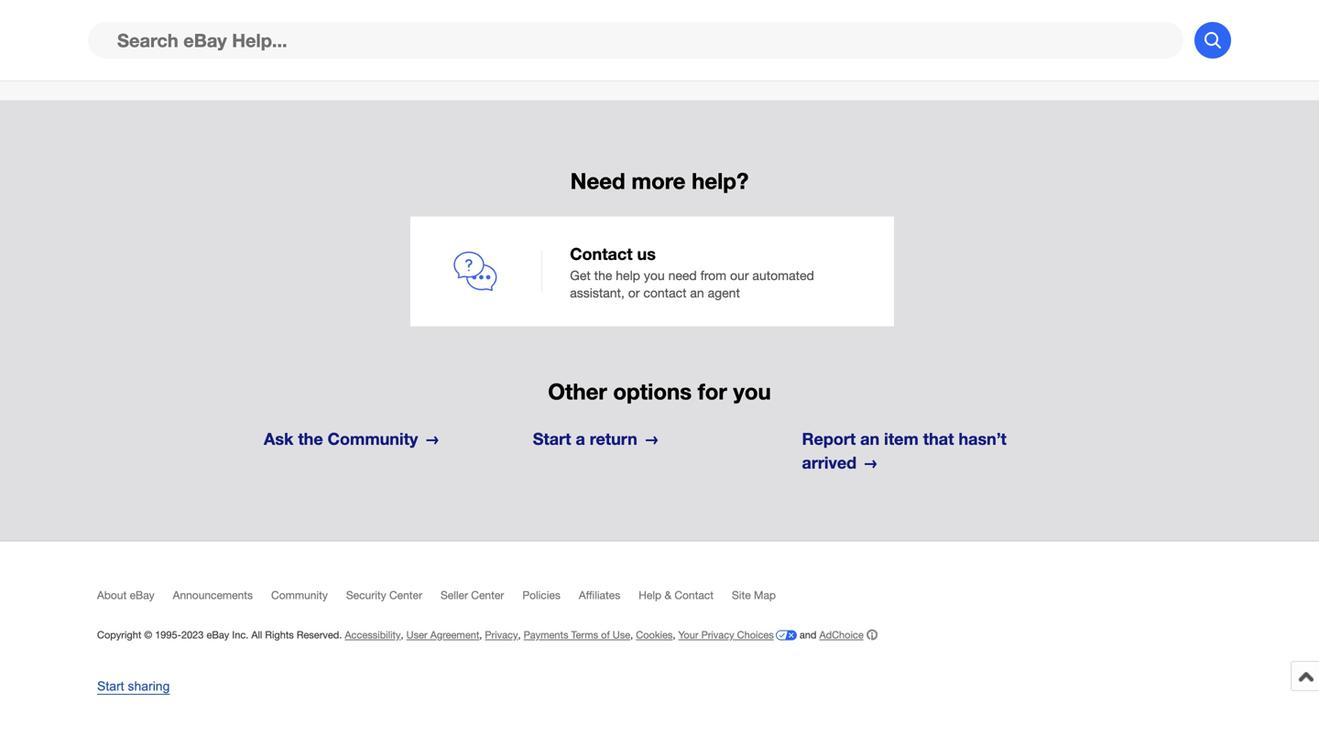Task type: locate. For each thing, give the bounding box(es) containing it.
1 center from the left
[[389, 589, 422, 602]]

an left "item"
[[861, 429, 880, 449]]

and
[[800, 629, 817, 641]]

start
[[533, 429, 571, 449], [97, 680, 124, 694]]

0 vertical spatial you
[[644, 268, 665, 283]]

0 horizontal spatial privacy
[[485, 629, 518, 641]]

1 privacy from the left
[[485, 629, 518, 641]]

your
[[679, 629, 699, 641]]

need
[[669, 268, 697, 283]]

1 vertical spatial ebay
[[207, 629, 229, 641]]

0 vertical spatial the
[[594, 268, 613, 283]]

an down need
[[690, 285, 704, 301]]

1 vertical spatial an
[[861, 429, 880, 449]]

choices
[[737, 629, 774, 641]]

announcements
[[173, 589, 253, 602]]

the up the assistant,
[[594, 268, 613, 283]]

help & contact link
[[639, 589, 732, 610]]

you inside the 'contact us get the help you need from our automated assistant, or contact an agent'
[[644, 268, 665, 283]]

copyright © 1995-2023 ebay inc. all rights reserved. accessibility , user agreement , privacy , payments terms of use , cookies , your privacy choices
[[97, 629, 774, 641]]

security center
[[346, 589, 422, 602]]

community
[[328, 429, 418, 449], [271, 589, 328, 602]]

contact
[[570, 244, 633, 264], [675, 589, 714, 602]]

site map
[[732, 589, 776, 602]]

privacy down the seller center link
[[485, 629, 518, 641]]

privacy
[[485, 629, 518, 641], [702, 629, 735, 641]]

1995-
[[155, 629, 181, 641]]

start for start a return
[[533, 429, 571, 449]]

policies link
[[523, 589, 579, 610]]

1 horizontal spatial start
[[533, 429, 571, 449]]

, left 'payments'
[[518, 629, 521, 641]]

0 vertical spatial ebay
[[130, 589, 155, 602]]

, left privacy 'link'
[[480, 629, 482, 641]]

contact right "&"
[[675, 589, 714, 602]]

assistant,
[[570, 285, 625, 301]]

ask
[[264, 429, 294, 449]]

need more help?
[[571, 168, 749, 194]]

,
[[401, 629, 404, 641], [480, 629, 482, 641], [518, 629, 521, 641], [631, 629, 633, 641], [673, 629, 676, 641]]

0 vertical spatial start
[[533, 429, 571, 449]]

adchoice link
[[820, 629, 878, 641]]

, left the 'cookies'
[[631, 629, 633, 641]]

report an item that hasn't arrived
[[802, 429, 1007, 473]]

1 horizontal spatial ebay
[[207, 629, 229, 641]]

sharing
[[128, 680, 170, 694]]

privacy link
[[485, 629, 518, 641]]

2 center from the left
[[471, 589, 504, 602]]

0 horizontal spatial an
[[690, 285, 704, 301]]

seller
[[441, 589, 468, 602]]

0 horizontal spatial center
[[389, 589, 422, 602]]

ebay right 'about'
[[130, 589, 155, 602]]

more
[[632, 168, 686, 194]]

, left your at the bottom of page
[[673, 629, 676, 641]]

center
[[389, 589, 422, 602], [471, 589, 504, 602]]

affiliates
[[579, 589, 621, 602]]

affiliates link
[[579, 589, 639, 610]]

agent
[[708, 285, 740, 301]]

0 horizontal spatial contact
[[570, 244, 633, 264]]

help & contact
[[639, 589, 714, 602]]

contact up get
[[570, 244, 633, 264]]

1 horizontal spatial the
[[594, 268, 613, 283]]

of
[[601, 629, 610, 641]]

1 horizontal spatial center
[[471, 589, 504, 602]]

1 horizontal spatial you
[[734, 378, 771, 405]]

announcements link
[[173, 589, 271, 610]]

start a return link
[[533, 427, 786, 451]]

the
[[594, 268, 613, 283], [298, 429, 323, 449]]

0 horizontal spatial you
[[644, 268, 665, 283]]

1 vertical spatial start
[[97, 680, 124, 694]]

you up contact
[[644, 268, 665, 283]]

an
[[690, 285, 704, 301], [861, 429, 880, 449]]

seller center link
[[441, 589, 523, 610]]

5 , from the left
[[673, 629, 676, 641]]

you right for at right
[[734, 378, 771, 405]]

report an item that hasn't arrived link
[[802, 427, 1056, 475]]

start for start sharing
[[97, 680, 124, 694]]

2 , from the left
[[480, 629, 482, 641]]

you
[[644, 268, 665, 283], [734, 378, 771, 405]]

other
[[548, 378, 607, 405]]

ebay left inc.
[[207, 629, 229, 641]]

1 horizontal spatial contact
[[675, 589, 714, 602]]

help
[[639, 589, 662, 602]]

start sharing button
[[97, 680, 170, 695]]

terms
[[571, 629, 599, 641]]

policies
[[523, 589, 561, 602]]

security center link
[[346, 589, 441, 610]]

0 horizontal spatial start
[[97, 680, 124, 694]]

need
[[571, 168, 626, 194]]

report
[[802, 429, 856, 449]]

center right security
[[389, 589, 422, 602]]

start left a
[[533, 429, 571, 449]]

center right seller
[[471, 589, 504, 602]]

agreement
[[430, 629, 480, 641]]

start sharing
[[97, 680, 170, 694]]

copyright
[[97, 629, 141, 641]]

community link
[[271, 589, 346, 610]]

0 vertical spatial contact
[[570, 244, 633, 264]]

privacy right your at the bottom of page
[[702, 629, 735, 641]]

contact
[[644, 285, 687, 301]]

start left sharing
[[97, 680, 124, 694]]

and adchoice
[[797, 629, 864, 641]]

ask the community link
[[264, 427, 517, 451]]

0 vertical spatial an
[[690, 285, 704, 301]]

hasn't
[[959, 429, 1007, 449]]

start inside button
[[97, 680, 124, 694]]

the inside the 'contact us get the help you need from our automated assistant, or contact an agent'
[[594, 268, 613, 283]]

the right ask
[[298, 429, 323, 449]]

1 horizontal spatial an
[[861, 429, 880, 449]]

inc.
[[232, 629, 249, 641]]

1 horizontal spatial privacy
[[702, 629, 735, 641]]

, left user
[[401, 629, 404, 641]]

0 horizontal spatial the
[[298, 429, 323, 449]]

user agreement link
[[407, 629, 480, 641]]

ebay
[[130, 589, 155, 602], [207, 629, 229, 641]]

0 vertical spatial community
[[328, 429, 418, 449]]

payments
[[524, 629, 569, 641]]

4 , from the left
[[631, 629, 633, 641]]

an inside report an item that hasn't arrived
[[861, 429, 880, 449]]



Task type: vqa. For each thing, say whether or not it's contained in the screenshot.
Seller Center Center
yes



Task type: describe. For each thing, give the bounding box(es) containing it.
or
[[628, 285, 640, 301]]

a
[[576, 429, 585, 449]]

center for seller center
[[471, 589, 504, 602]]

2 privacy from the left
[[702, 629, 735, 641]]

ask the community
[[264, 429, 418, 449]]

rights
[[265, 629, 294, 641]]

your privacy choices link
[[679, 629, 797, 641]]

site map link
[[732, 589, 795, 610]]

accessibility
[[345, 629, 401, 641]]

get
[[570, 268, 591, 283]]

our
[[730, 268, 749, 283]]

use
[[613, 629, 631, 641]]

accessibility link
[[345, 629, 401, 641]]

0 horizontal spatial ebay
[[130, 589, 155, 602]]

seller center
[[441, 589, 504, 602]]

&
[[665, 589, 672, 602]]

1 vertical spatial the
[[298, 429, 323, 449]]

other options for you
[[548, 378, 771, 405]]

help
[[616, 268, 641, 283]]

us
[[637, 244, 656, 264]]

center for security center
[[389, 589, 422, 602]]

security
[[346, 589, 386, 602]]

payments terms of use link
[[524, 629, 631, 641]]

for
[[698, 378, 727, 405]]

return
[[590, 429, 638, 449]]

map
[[754, 589, 776, 602]]

an inside the 'contact us get the help you need from our automated assistant, or contact an agent'
[[690, 285, 704, 301]]

from
[[701, 268, 727, 283]]

1 vertical spatial community
[[271, 589, 328, 602]]

options
[[613, 378, 692, 405]]

cookies link
[[636, 629, 673, 641]]

help?
[[692, 168, 749, 194]]

that
[[924, 429, 954, 449]]

2023
[[181, 629, 204, 641]]

1 vertical spatial you
[[734, 378, 771, 405]]

user
[[407, 629, 428, 641]]

cookies
[[636, 629, 673, 641]]

item
[[884, 429, 919, 449]]

all
[[251, 629, 262, 641]]

3 , from the left
[[518, 629, 521, 641]]

start a return
[[533, 429, 638, 449]]

1 vertical spatial contact
[[675, 589, 714, 602]]

about ebay
[[97, 589, 155, 602]]

site
[[732, 589, 751, 602]]

about ebay link
[[97, 589, 173, 610]]

contact inside the 'contact us get the help you need from our automated assistant, or contact an agent'
[[570, 244, 633, 264]]

arrived
[[802, 453, 857, 473]]

about
[[97, 589, 127, 602]]

©
[[144, 629, 152, 641]]

reserved.
[[297, 629, 342, 641]]

adchoice
[[820, 629, 864, 641]]

1 , from the left
[[401, 629, 404, 641]]

Search eBay Help... text field
[[88, 22, 1184, 59]]

contact us get the help you need from our automated assistant, or contact an agent
[[570, 244, 815, 301]]

automated
[[753, 268, 815, 283]]



